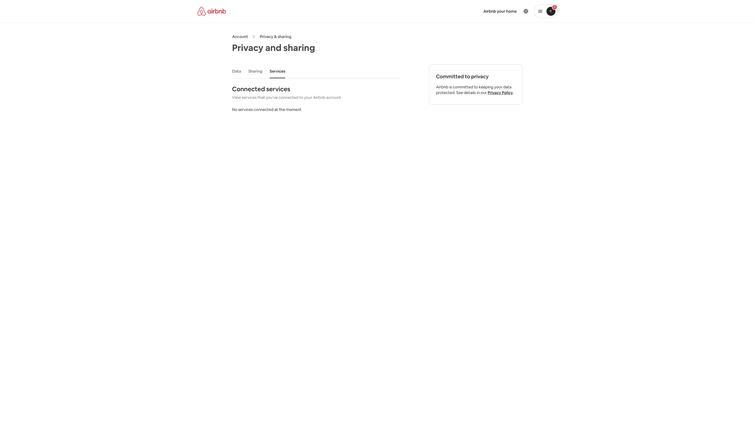 Task type: locate. For each thing, give the bounding box(es) containing it.
2 vertical spatial privacy
[[488, 90, 501, 95]]

to
[[465, 73, 470, 80], [474, 85, 478, 90], [299, 95, 303, 100]]

your inside the profile element
[[497, 9, 506, 14]]

connected
[[279, 95, 299, 100], [254, 107, 274, 112]]

privacy policy link
[[488, 90, 513, 95]]

in
[[477, 90, 480, 95]]

connected services view services that you've connected to your airbnb account
[[232, 85, 341, 100]]

privacy down 'account' link
[[232, 42, 264, 54]]

tab list
[[229, 64, 400, 78]]

1 button
[[534, 5, 558, 18]]

to inside connected services view services that you've connected to your airbnb account
[[299, 95, 303, 100]]

1 vertical spatial to
[[474, 85, 478, 90]]

1 vertical spatial sharing
[[283, 42, 315, 54]]

1 vertical spatial your
[[495, 85, 503, 90]]

services
[[266, 85, 290, 93], [242, 95, 257, 100], [238, 107, 253, 112]]

and
[[265, 42, 282, 54]]

tab list containing data
[[229, 64, 400, 78]]

data
[[232, 69, 241, 74]]

our
[[481, 90, 487, 95]]

1 vertical spatial airbnb
[[436, 85, 449, 90]]

your
[[497, 9, 506, 14], [495, 85, 503, 90], [304, 95, 312, 100]]

sharing right and
[[283, 42, 315, 54]]

2 vertical spatial services
[[238, 107, 253, 112]]

airbnb inside airbnb is committed to keeping your data protected. see details in our
[[436, 85, 449, 90]]

your inside connected services view services that you've connected to your airbnb account
[[304, 95, 312, 100]]

committed
[[436, 73, 464, 80]]

0 vertical spatial connected
[[279, 95, 299, 100]]

airbnb up the protected.
[[436, 85, 449, 90]]

connected down 'that' at the top
[[254, 107, 274, 112]]

airbnb your home link
[[480, 5, 520, 17]]

your up privacy policy "link"
[[495, 85, 503, 90]]

airbnb left home
[[484, 9, 496, 14]]

sharing button
[[246, 66, 265, 77]]

to up in at right top
[[474, 85, 478, 90]]

committed
[[453, 85, 473, 90]]

sharing right &
[[278, 34, 291, 39]]

services up the you've on the top left of the page
[[266, 85, 290, 93]]

0 vertical spatial services
[[266, 85, 290, 93]]

airbnb inside connected services view services that you've connected to your airbnb account
[[313, 95, 326, 100]]

2 vertical spatial airbnb
[[313, 95, 326, 100]]

1 vertical spatial connected
[[254, 107, 274, 112]]

that
[[258, 95, 265, 100]]

2 horizontal spatial airbnb
[[484, 9, 496, 14]]

to up moment
[[299, 95, 303, 100]]

connected inside connected services view services that you've connected to your airbnb account
[[279, 95, 299, 100]]

0 vertical spatial your
[[497, 9, 506, 14]]

privacy for privacy and sharing
[[232, 42, 264, 54]]

to inside airbnb is committed to keeping your data protected. see details in our
[[474, 85, 478, 90]]

profile element
[[385, 0, 558, 23]]

privacy & sharing
[[260, 34, 291, 39]]

no
[[232, 107, 237, 112]]

sharing
[[278, 34, 291, 39], [283, 42, 315, 54]]

0 vertical spatial privacy
[[260, 34, 273, 39]]

to up committed
[[465, 73, 470, 80]]

privacy down keeping
[[488, 90, 501, 95]]

2 vertical spatial your
[[304, 95, 312, 100]]

services down connected in the left of the page
[[242, 95, 257, 100]]

privacy
[[471, 73, 489, 80]]

2 horizontal spatial to
[[474, 85, 478, 90]]

airbnb left account
[[313, 95, 326, 100]]

your left home
[[497, 9, 506, 14]]

0 horizontal spatial to
[[299, 95, 303, 100]]

1 vertical spatial privacy
[[232, 42, 264, 54]]

privacy policy .
[[488, 90, 514, 95]]

airbnb is committed to keeping your data protected. see details in our
[[436, 85, 512, 95]]

1 vertical spatial services
[[242, 95, 257, 100]]

0 vertical spatial sharing
[[278, 34, 291, 39]]

sharing for privacy & sharing
[[278, 34, 291, 39]]

1 horizontal spatial airbnb
[[436, 85, 449, 90]]

2 vertical spatial to
[[299, 95, 303, 100]]

1 horizontal spatial to
[[465, 73, 470, 80]]

0 horizontal spatial airbnb
[[313, 95, 326, 100]]

account
[[326, 95, 341, 100]]

your left account
[[304, 95, 312, 100]]

airbnb for airbnb your home
[[484, 9, 496, 14]]

data
[[504, 85, 512, 90]]

home
[[506, 9, 517, 14]]

1 horizontal spatial connected
[[279, 95, 299, 100]]

privacy left &
[[260, 34, 273, 39]]

airbnb your home
[[484, 9, 517, 14]]

airbnb
[[484, 9, 496, 14], [436, 85, 449, 90], [313, 95, 326, 100]]

protected.
[[436, 90, 456, 95]]

see
[[457, 90, 463, 95]]

0 vertical spatial airbnb
[[484, 9, 496, 14]]

airbnb inside airbnb your home link
[[484, 9, 496, 14]]

connected up moment
[[279, 95, 299, 100]]

sharing for privacy and sharing
[[283, 42, 315, 54]]

privacy
[[260, 34, 273, 39], [232, 42, 264, 54], [488, 90, 501, 95]]

at
[[275, 107, 278, 112]]

services right 'no'
[[238, 107, 253, 112]]



Task type: vqa. For each thing, say whether or not it's contained in the screenshot.
so
no



Task type: describe. For each thing, give the bounding box(es) containing it.
policy
[[502, 90, 513, 95]]

you've
[[266, 95, 278, 100]]

account link
[[232, 34, 248, 39]]

connected
[[232, 85, 265, 93]]

privacy and sharing
[[232, 42, 315, 54]]

no services connected at the moment
[[232, 107, 302, 112]]

details
[[464, 90, 476, 95]]

is
[[449, 85, 452, 90]]

committed to privacy
[[436, 73, 489, 80]]

the
[[279, 107, 285, 112]]

privacy for privacy & sharing
[[260, 34, 273, 39]]

your inside airbnb is committed to keeping your data protected. see details in our
[[495, 85, 503, 90]]

airbnb for airbnb is committed to keeping your data protected. see details in our
[[436, 85, 449, 90]]

1
[[554, 5, 555, 9]]

data button
[[229, 66, 244, 77]]

account
[[232, 34, 248, 39]]

view
[[232, 95, 241, 100]]

sharing
[[248, 69, 263, 74]]

keeping
[[479, 85, 494, 90]]

services for no
[[238, 107, 253, 112]]

&
[[274, 34, 277, 39]]

moment
[[286, 107, 302, 112]]

services for connected
[[266, 85, 290, 93]]

.
[[513, 90, 514, 95]]

0 horizontal spatial connected
[[254, 107, 274, 112]]

0 vertical spatial to
[[465, 73, 470, 80]]

services
[[270, 69, 286, 74]]

services button
[[267, 66, 288, 77]]



